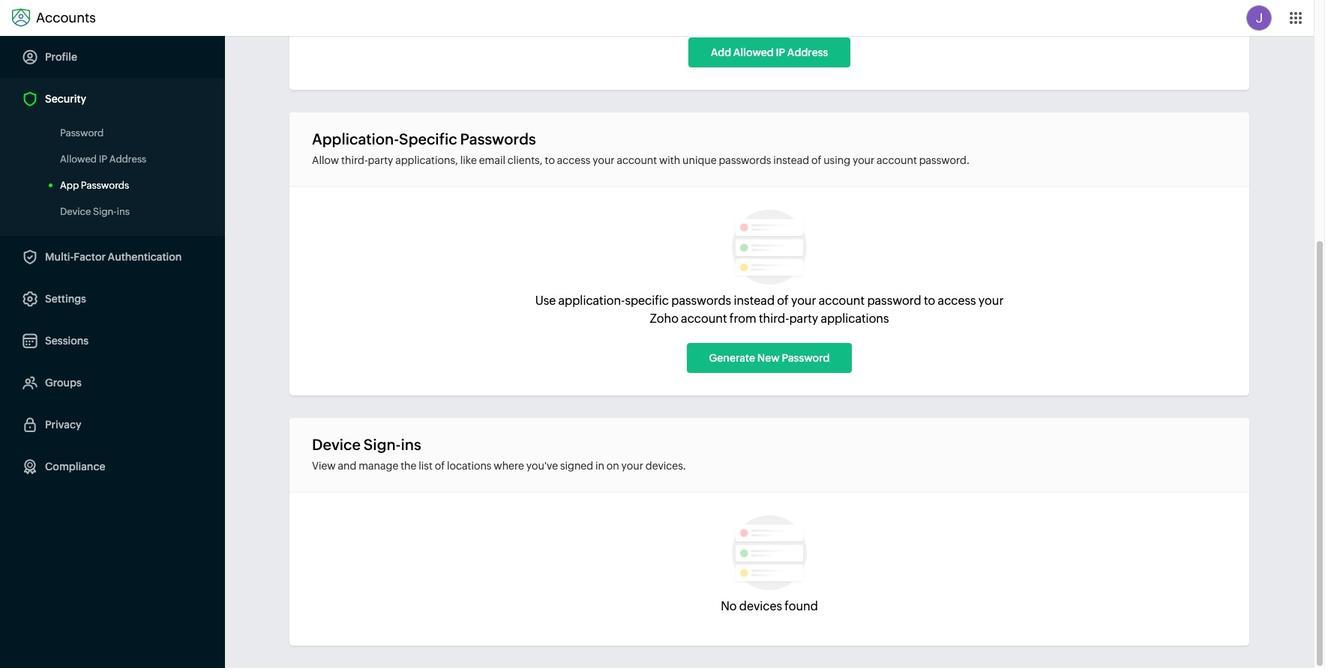 Task type: vqa. For each thing, say whether or not it's contained in the screenshot.
Terry Turtle terryturtle85@gmail.com
no



Task type: describe. For each thing, give the bounding box(es) containing it.
1 vertical spatial address
[[109, 154, 146, 165]]

allowed ip address
[[60, 154, 146, 165]]

security
[[45, 93, 86, 105]]

using
[[824, 154, 850, 166]]

passwords inside application-specific passwords allow third-party applications, like email clients, to access your account with unique passwords instead of using your account password.
[[719, 154, 771, 166]]

applications,
[[395, 154, 458, 166]]

device sign-ins
[[60, 206, 130, 217]]

in
[[595, 460, 604, 472]]

to inside use application-specific passwords instead of your account password to access your zoho account from third-party applications
[[924, 294, 935, 308]]

instead inside application-specific passwords allow third-party applications, like email clients, to access your account with unique passwords instead of using your account password.
[[773, 154, 809, 166]]

instead inside use application-specific passwords instead of your account password to access your zoho account from third-party applications
[[734, 294, 775, 308]]

locations
[[447, 460, 492, 472]]

privacy
[[45, 419, 81, 431]]

specific
[[399, 130, 457, 148]]

allowed inside button
[[733, 46, 774, 58]]

with
[[659, 154, 680, 166]]

compliance
[[45, 461, 105, 473]]

ins for device sign-ins
[[117, 206, 130, 217]]

found
[[785, 600, 818, 614]]

passwords inside use application-specific passwords instead of your account password to access your zoho account from third-party applications
[[671, 294, 731, 308]]

application-
[[558, 294, 625, 308]]

specific
[[625, 294, 669, 308]]

manage
[[359, 460, 398, 472]]

application-
[[312, 130, 399, 148]]

profile
[[45, 51, 77, 63]]

ins for device sign-ins view and manage the list of locations where you've signed in on your devices.
[[401, 436, 421, 454]]

where
[[494, 460, 524, 472]]

zoho
[[650, 312, 679, 326]]

unique
[[683, 154, 717, 166]]

sessions
[[45, 335, 89, 347]]

list
[[419, 460, 433, 472]]

party inside application-specific passwords allow third-party applications, like email clients, to access your account with unique passwords instead of using your account password.
[[368, 154, 393, 166]]

no devices found
[[721, 600, 818, 614]]

0 horizontal spatial allowed
[[60, 154, 97, 165]]

authentication
[[108, 251, 182, 263]]

add allowed ip address button
[[688, 37, 851, 67]]

device sign-ins view and manage the list of locations where you've signed in on your devices.
[[312, 436, 686, 472]]

of inside device sign-ins view and manage the list of locations where you've signed in on your devices.
[[435, 460, 445, 472]]

add
[[711, 46, 731, 58]]

use
[[535, 294, 556, 308]]



Task type: locate. For each thing, give the bounding box(es) containing it.
sign- down 'app passwords'
[[93, 206, 117, 217]]

ip right add
[[776, 46, 785, 58]]

and
[[338, 460, 356, 472]]

account left password.
[[877, 154, 917, 166]]

to right password
[[924, 294, 935, 308]]

0 vertical spatial ins
[[117, 206, 130, 217]]

allowed
[[733, 46, 774, 58], [60, 154, 97, 165]]

your inside device sign-ins view and manage the list of locations where you've signed in on your devices.
[[621, 460, 643, 472]]

sign- up manage
[[364, 436, 401, 454]]

sign- inside device sign-ins view and manage the list of locations where you've signed in on your devices.
[[364, 436, 401, 454]]

applications
[[821, 312, 889, 326]]

0 horizontal spatial device
[[60, 206, 91, 217]]

access
[[557, 154, 591, 166], [938, 294, 976, 308]]

of inside application-specific passwords allow third-party applications, like email clients, to access your account with unique passwords instead of using your account password.
[[811, 154, 821, 166]]

account left from
[[681, 312, 727, 326]]

0 vertical spatial to
[[545, 154, 555, 166]]

of
[[811, 154, 821, 166], [777, 294, 789, 308], [435, 460, 445, 472]]

sign- for device sign-ins view and manage the list of locations where you've signed in on your devices.
[[364, 436, 401, 454]]

password right new
[[782, 352, 830, 364]]

use application-specific passwords instead of your account password to access your zoho account from third-party applications
[[535, 294, 1004, 326]]

1 horizontal spatial ins
[[401, 436, 421, 454]]

of left using
[[811, 154, 821, 166]]

generate new password button
[[687, 343, 852, 373]]

sign-
[[93, 206, 117, 217], [364, 436, 401, 454]]

password.
[[919, 154, 970, 166]]

party down "application-"
[[368, 154, 393, 166]]

0 vertical spatial passwords
[[460, 130, 536, 148]]

0 horizontal spatial password
[[60, 127, 104, 139]]

application-specific passwords allow third-party applications, like email clients, to access your account with unique passwords instead of using your account password.
[[312, 130, 970, 166]]

signed
[[560, 460, 593, 472]]

view
[[312, 460, 336, 472]]

1 horizontal spatial sign-
[[364, 436, 401, 454]]

allowed right add
[[733, 46, 774, 58]]

0 vertical spatial sign-
[[93, 206, 117, 217]]

instead
[[773, 154, 809, 166], [734, 294, 775, 308]]

0 horizontal spatial to
[[545, 154, 555, 166]]

1 vertical spatial instead
[[734, 294, 775, 308]]

1 horizontal spatial ip
[[776, 46, 785, 58]]

party inside use application-specific passwords instead of your account password to access your zoho account from third-party applications
[[789, 312, 818, 326]]

1 horizontal spatial passwords
[[460, 130, 536, 148]]

of inside use application-specific passwords instead of your account password to access your zoho account from third-party applications
[[777, 294, 789, 308]]

1 horizontal spatial party
[[789, 312, 818, 326]]

allowed up the app
[[60, 154, 97, 165]]

party left the applications
[[789, 312, 818, 326]]

add allowed ip address
[[711, 46, 828, 58]]

password
[[60, 127, 104, 139], [782, 352, 830, 364]]

0 vertical spatial third-
[[341, 154, 368, 166]]

third- inside application-specific passwords allow third-party applications, like email clients, to access your account with unique passwords instead of using your account password.
[[341, 154, 368, 166]]

0 horizontal spatial ip
[[99, 154, 107, 165]]

1 vertical spatial ip
[[99, 154, 107, 165]]

groups
[[45, 377, 82, 389]]

app passwords
[[60, 180, 129, 191]]

accounts
[[36, 10, 96, 25]]

ins down 'app passwords'
[[117, 206, 130, 217]]

ins
[[117, 206, 130, 217], [401, 436, 421, 454]]

on
[[607, 460, 619, 472]]

0 vertical spatial access
[[557, 154, 591, 166]]

1 horizontal spatial of
[[777, 294, 789, 308]]

multi-factor authentication
[[45, 251, 182, 263]]

account left with
[[617, 154, 657, 166]]

0 horizontal spatial access
[[557, 154, 591, 166]]

access right password
[[938, 294, 976, 308]]

0 horizontal spatial third-
[[341, 154, 368, 166]]

you've
[[526, 460, 558, 472]]

passwords down the allowed ip address
[[81, 180, 129, 191]]

party
[[368, 154, 393, 166], [789, 312, 818, 326]]

password inside 'button'
[[782, 352, 830, 364]]

1 vertical spatial passwords
[[671, 294, 731, 308]]

passwords inside application-specific passwords allow third-party applications, like email clients, to access your account with unique passwords instead of using your account password.
[[460, 130, 536, 148]]

passwords up email
[[460, 130, 536, 148]]

device
[[60, 206, 91, 217], [312, 436, 361, 454]]

ip inside button
[[776, 46, 785, 58]]

1 horizontal spatial third-
[[759, 312, 789, 326]]

0 horizontal spatial sign-
[[93, 206, 117, 217]]

settings
[[45, 293, 86, 305]]

address inside button
[[787, 46, 828, 58]]

app
[[60, 180, 79, 191]]

1 vertical spatial party
[[789, 312, 818, 326]]

1 vertical spatial sign-
[[364, 436, 401, 454]]

clients,
[[508, 154, 543, 166]]

1 horizontal spatial address
[[787, 46, 828, 58]]

1 horizontal spatial device
[[312, 436, 361, 454]]

like
[[460, 154, 477, 166]]

2 vertical spatial of
[[435, 460, 445, 472]]

1 horizontal spatial access
[[938, 294, 976, 308]]

factor
[[74, 251, 106, 263]]

device for device sign-ins
[[60, 206, 91, 217]]

devices
[[739, 600, 782, 614]]

0 vertical spatial instead
[[773, 154, 809, 166]]

account up the applications
[[819, 294, 865, 308]]

passwords right unique
[[719, 154, 771, 166]]

the
[[401, 460, 417, 472]]

third- inside use application-specific passwords instead of your account password to access your zoho account from third-party applications
[[759, 312, 789, 326]]

0 horizontal spatial of
[[435, 460, 445, 472]]

0 horizontal spatial party
[[368, 154, 393, 166]]

1 vertical spatial to
[[924, 294, 935, 308]]

ip up 'app passwords'
[[99, 154, 107, 165]]

1 vertical spatial of
[[777, 294, 789, 308]]

0 vertical spatial address
[[787, 46, 828, 58]]

third- right from
[[759, 312, 789, 326]]

devices.
[[646, 460, 686, 472]]

1 horizontal spatial password
[[782, 352, 830, 364]]

1 horizontal spatial allowed
[[733, 46, 774, 58]]

instead up from
[[734, 294, 775, 308]]

device up and
[[312, 436, 361, 454]]

access inside use application-specific passwords instead of your account password to access your zoho account from third-party applications
[[938, 294, 976, 308]]

access right clients,
[[557, 154, 591, 166]]

1 vertical spatial password
[[782, 352, 830, 364]]

no
[[721, 600, 737, 614]]

0 horizontal spatial passwords
[[81, 180, 129, 191]]

2 horizontal spatial of
[[811, 154, 821, 166]]

device down the app
[[60, 206, 91, 217]]

0 vertical spatial device
[[60, 206, 91, 217]]

0 horizontal spatial ins
[[117, 206, 130, 217]]

ins inside device sign-ins view and manage the list of locations where you've signed in on your devices.
[[401, 436, 421, 454]]

password
[[867, 294, 921, 308]]

sign- for device sign-ins
[[93, 206, 117, 217]]

instead left using
[[773, 154, 809, 166]]

1 horizontal spatial to
[[924, 294, 935, 308]]

from
[[730, 312, 756, 326]]

third- down "application-"
[[341, 154, 368, 166]]

ip
[[776, 46, 785, 58], [99, 154, 107, 165]]

0 vertical spatial party
[[368, 154, 393, 166]]

0 vertical spatial ip
[[776, 46, 785, 58]]

0 vertical spatial allowed
[[733, 46, 774, 58]]

0 horizontal spatial address
[[109, 154, 146, 165]]

third-
[[341, 154, 368, 166], [759, 312, 789, 326]]

ins up the the
[[401, 436, 421, 454]]

account
[[617, 154, 657, 166], [877, 154, 917, 166], [819, 294, 865, 308], [681, 312, 727, 326]]

multi-
[[45, 251, 74, 263]]

device inside device sign-ins view and manage the list of locations where you've signed in on your devices.
[[312, 436, 361, 454]]

0 vertical spatial passwords
[[719, 154, 771, 166]]

device for device sign-ins view and manage the list of locations where you've signed in on your devices.
[[312, 436, 361, 454]]

1 vertical spatial device
[[312, 436, 361, 454]]

1 vertical spatial allowed
[[60, 154, 97, 165]]

of right the list
[[435, 460, 445, 472]]

email
[[479, 154, 505, 166]]

generate
[[709, 352, 755, 364]]

1 vertical spatial passwords
[[81, 180, 129, 191]]

1 vertical spatial ins
[[401, 436, 421, 454]]

1 vertical spatial third-
[[759, 312, 789, 326]]

passwords up zoho at the top of page
[[671, 294, 731, 308]]

of up generate new password
[[777, 294, 789, 308]]

access inside application-specific passwords allow third-party applications, like email clients, to access your account with unique passwords instead of using your account password.
[[557, 154, 591, 166]]

to
[[545, 154, 555, 166], [924, 294, 935, 308]]

new
[[757, 352, 780, 364]]

generate new password
[[709, 352, 830, 364]]

0 vertical spatial password
[[60, 127, 104, 139]]

address
[[787, 46, 828, 58], [109, 154, 146, 165]]

to inside application-specific passwords allow third-party applications, like email clients, to access your account with unique passwords instead of using your account password.
[[545, 154, 555, 166]]

password up the allowed ip address
[[60, 127, 104, 139]]

passwords
[[719, 154, 771, 166], [671, 294, 731, 308]]

your
[[593, 154, 615, 166], [853, 154, 875, 166], [791, 294, 816, 308], [979, 294, 1004, 308], [621, 460, 643, 472]]

passwords
[[460, 130, 536, 148], [81, 180, 129, 191]]

allow
[[312, 154, 339, 166]]

to right clients,
[[545, 154, 555, 166]]

0 vertical spatial of
[[811, 154, 821, 166]]

1 vertical spatial access
[[938, 294, 976, 308]]



